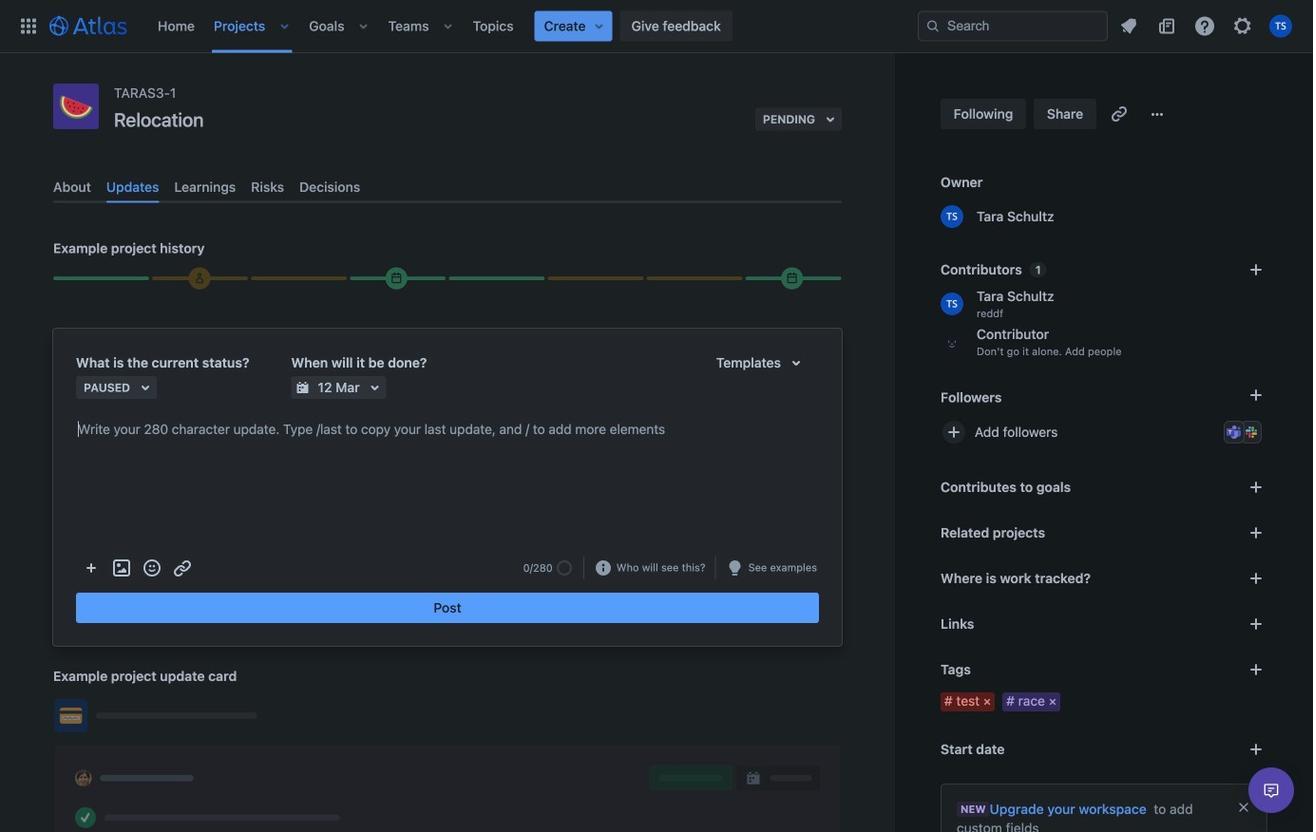Task type: locate. For each thing, give the bounding box(es) containing it.
None search field
[[918, 11, 1108, 41]]

open intercom messenger image
[[1260, 779, 1283, 802]]

close tag image
[[1045, 695, 1060, 710]]

banner
[[0, 0, 1313, 53]]

add follower image
[[943, 421, 965, 444]]

insert emoji image
[[141, 557, 163, 580]]

close banner image
[[1236, 800, 1251, 815]]

tab list
[[46, 171, 849, 203]]

help image
[[1193, 15, 1216, 38]]

insert link image
[[171, 557, 194, 580]]

more actions image
[[80, 557, 103, 580]]



Task type: describe. For each thing, give the bounding box(es) containing it.
top element
[[11, 0, 918, 53]]

add a follower image
[[1245, 384, 1267, 407]]

Main content area, start typing to enter text. text field
[[76, 418, 819, 447]]

add files, videos, or images image
[[110, 557, 133, 580]]

msteams logo showing  channels are connected to this project image
[[1227, 425, 1242, 440]]

slack logo showing nan channels are connected to this project image
[[1244, 425, 1259, 440]]

close tag image
[[980, 695, 995, 710]]

search image
[[925, 19, 941, 34]]

Search field
[[918, 11, 1108, 41]]



Task type: vqa. For each thing, say whether or not it's contained in the screenshot.
notifications ICON
no



